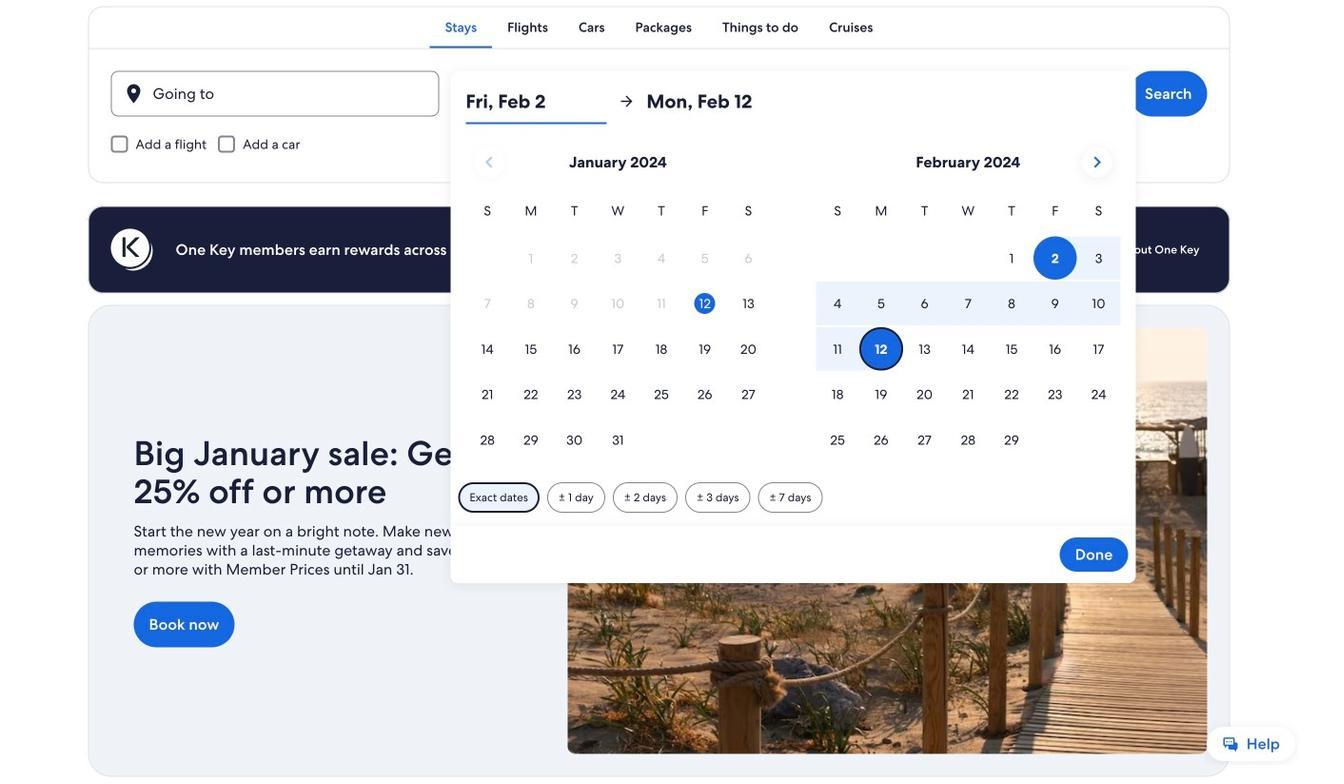 Task type: vqa. For each thing, say whether or not it's contained in the screenshot.
San inside fun activities in San Juan
no



Task type: describe. For each thing, give the bounding box(es) containing it.
next month image
[[1086, 151, 1109, 174]]

previous month image
[[478, 151, 501, 174]]

january 2024 element
[[466, 200, 770, 464]]



Task type: locate. For each thing, give the bounding box(es) containing it.
today element
[[695, 293, 716, 314]]

application
[[466, 139, 1121, 464]]

directional image
[[618, 93, 635, 110]]

tab list
[[88, 6, 1230, 48]]

february 2024 element
[[816, 200, 1121, 464]]



